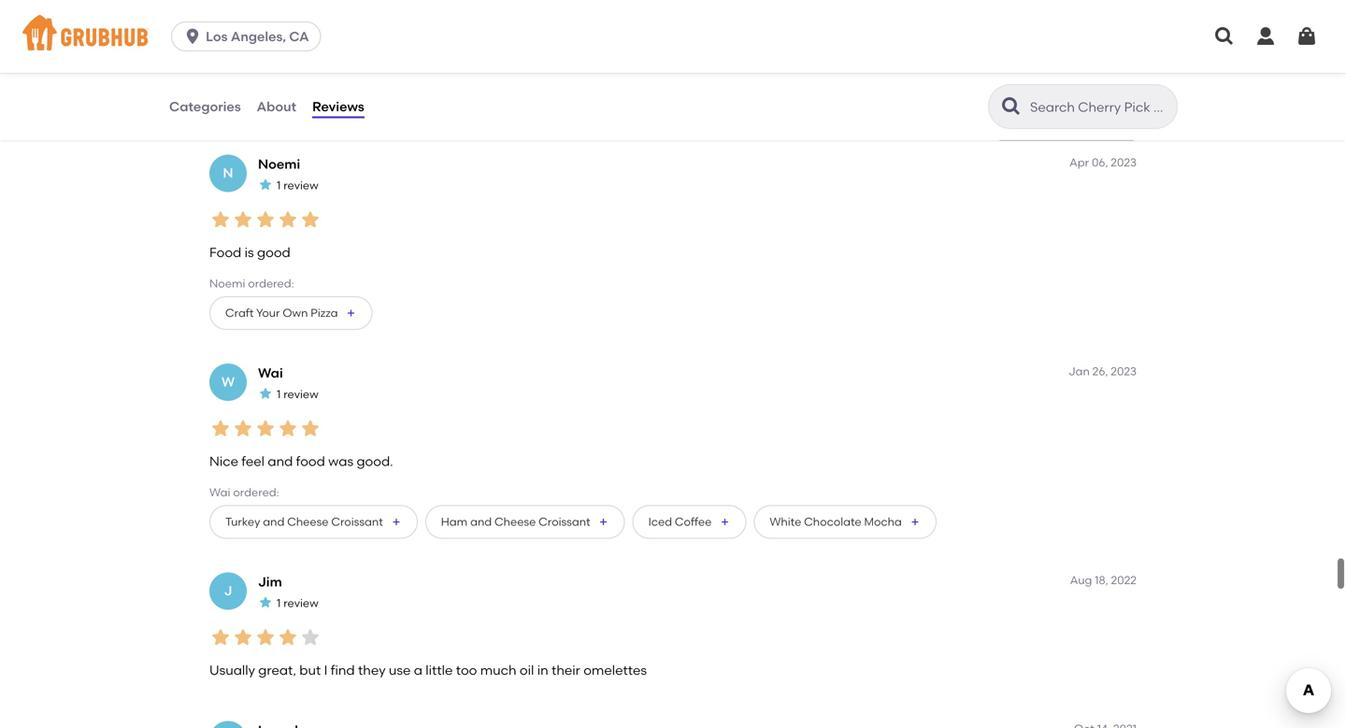 Task type: locate. For each thing, give the bounding box(es) containing it.
1 for jim
[[277, 597, 281, 610]]

n
[[223, 165, 233, 181]]

jim
[[258, 574, 282, 590]]

review up nice feel and food was good.
[[284, 388, 319, 401]]

own
[[283, 306, 308, 320]]

3 review from the top
[[284, 597, 319, 610]]

wai for wai
[[258, 365, 283, 381]]

1 vertical spatial 1
[[277, 388, 281, 401]]

1 down jim
[[277, 597, 281, 610]]

2 1 review from the top
[[277, 388, 319, 401]]

1 vertical spatial review
[[284, 388, 319, 401]]

plus icon image inside 'turkey and cheese croissant' button
[[391, 517, 402, 528]]

06,
[[1092, 156, 1109, 169]]

1 svg image from the left
[[1214, 25, 1236, 48]]

and for turkey
[[263, 515, 285, 529]]

review up but
[[284, 597, 319, 610]]

0 vertical spatial noemi
[[258, 156, 300, 172]]

1 horizontal spatial svg image
[[1255, 25, 1278, 48]]

0 horizontal spatial croissant
[[331, 515, 383, 529]]

2023
[[1111, 156, 1137, 169], [1111, 365, 1137, 378]]

0 vertical spatial ordered:
[[248, 277, 294, 290]]

1 vertical spatial food
[[296, 454, 325, 470]]

main navigation navigation
[[0, 0, 1347, 73]]

2 vertical spatial 1 review
[[277, 597, 319, 610]]

wai right w
[[258, 365, 283, 381]]

iced
[[649, 515, 673, 529]]

2 review from the top
[[284, 388, 319, 401]]

plus icon image inside iced coffee button
[[720, 517, 731, 528]]

plus icon image inside "craft your own pizza" button
[[346, 308, 357, 319]]

1 right w
[[277, 388, 281, 401]]

noemi right n
[[258, 156, 300, 172]]

and
[[268, 454, 293, 470], [263, 515, 285, 529], [471, 515, 492, 529]]

0 vertical spatial 2023
[[1111, 156, 1137, 169]]

1 horizontal spatial food
[[296, 454, 325, 470]]

2 cheese from the left
[[495, 515, 536, 529]]

2022
[[1112, 574, 1137, 587]]

1 review down jim
[[277, 597, 319, 610]]

1 vertical spatial 1 review
[[277, 388, 319, 401]]

0 vertical spatial 1
[[277, 179, 281, 192]]

mocha
[[865, 515, 902, 529]]

1
[[277, 179, 281, 192], [277, 388, 281, 401], [277, 597, 281, 610]]

use
[[389, 663, 411, 679]]

1 horizontal spatial cheese
[[495, 515, 536, 529]]

food right good
[[254, 24, 279, 38]]

ordered: for and
[[233, 486, 279, 499]]

0 horizontal spatial food
[[254, 24, 279, 38]]

0 horizontal spatial svg image
[[1214, 25, 1236, 48]]

94 good food
[[221, 3, 279, 38]]

nice
[[210, 454, 239, 470]]

26,
[[1093, 365, 1109, 378]]

review for wai
[[284, 388, 319, 401]]

ham and cheese croissant
[[441, 515, 591, 529]]

review up good in the left top of the page
[[284, 179, 319, 192]]

and right turkey at the left bottom of page
[[263, 515, 285, 529]]

0 horizontal spatial cheese
[[287, 515, 329, 529]]

1 1 review from the top
[[277, 179, 319, 192]]

food
[[254, 24, 279, 38], [296, 454, 325, 470]]

1 cheese from the left
[[287, 515, 329, 529]]

svg image
[[1214, 25, 1236, 48], [1255, 25, 1278, 48], [1296, 25, 1319, 48]]

2023 right 06,
[[1111, 156, 1137, 169]]

apr 06, 2023
[[1070, 156, 1137, 169]]

a
[[414, 663, 423, 679]]

ordered:
[[248, 277, 294, 290], [233, 486, 279, 499]]

noemi down food
[[210, 277, 245, 290]]

good.
[[357, 454, 393, 470]]

los angeles, ca
[[206, 29, 309, 44]]

wai for wai ordered:
[[210, 486, 231, 499]]

3 1 from the top
[[277, 597, 281, 610]]

noemi for noemi
[[258, 156, 300, 172]]

and inside ham and cheese croissant button
[[471, 515, 492, 529]]

1 vertical spatial ordered:
[[233, 486, 279, 499]]

wai ordered:
[[210, 486, 279, 499]]

2 croissant from the left
[[539, 515, 591, 529]]

ordered: for good
[[248, 277, 294, 290]]

cheese right ham
[[495, 515, 536, 529]]

svg image
[[183, 27, 202, 46]]

little
[[426, 663, 453, 679]]

and right ham
[[471, 515, 492, 529]]

0 vertical spatial food
[[254, 24, 279, 38]]

1 right n
[[277, 179, 281, 192]]

1 vertical spatial noemi
[[210, 277, 245, 290]]

plus icon image
[[346, 308, 357, 319], [391, 517, 402, 528], [598, 517, 609, 528], [720, 517, 731, 528], [910, 517, 921, 528]]

and inside 'turkey and cheese croissant' button
[[263, 515, 285, 529]]

1 vertical spatial wai
[[210, 486, 231, 499]]

0 vertical spatial 1 review
[[277, 179, 319, 192]]

time
[[328, 24, 353, 38]]

1 2023 from the top
[[1111, 156, 1137, 169]]

was
[[328, 454, 354, 470]]

2 2023 from the top
[[1111, 365, 1137, 378]]

1 1 from the top
[[277, 179, 281, 192]]

ham
[[441, 515, 468, 529]]

turkey and cheese croissant
[[225, 515, 383, 529]]

plus icon image inside white chocolate mocha button
[[910, 517, 921, 528]]

plus icon image right mocha
[[910, 517, 921, 528]]

good
[[257, 245, 291, 261]]

cheese
[[287, 515, 329, 529], [495, 515, 536, 529]]

plus icon image left iced
[[598, 517, 609, 528]]

1 horizontal spatial wai
[[258, 365, 283, 381]]

100
[[309, 3, 331, 19]]

1 review up nice feel and food was good.
[[277, 388, 319, 401]]

wai
[[258, 365, 283, 381], [210, 486, 231, 499]]

nice feel and food was good.
[[210, 454, 393, 470]]

2 vertical spatial 1
[[277, 597, 281, 610]]

1 croissant from the left
[[331, 515, 383, 529]]

good
[[221, 24, 251, 38]]

about button
[[256, 73, 297, 140]]

noemi
[[258, 156, 300, 172], [210, 277, 245, 290]]

1 review for wai
[[277, 388, 319, 401]]

review
[[284, 179, 319, 192], [284, 388, 319, 401], [284, 597, 319, 610]]

2 horizontal spatial svg image
[[1296, 25, 1319, 48]]

their
[[552, 663, 581, 679]]

0 vertical spatial review
[[284, 179, 319, 192]]

0 horizontal spatial wai
[[210, 486, 231, 499]]

wai down nice
[[210, 486, 231, 499]]

is
[[245, 245, 254, 261]]

1 review
[[277, 179, 319, 192], [277, 388, 319, 401], [277, 597, 319, 610]]

plus icon image left ham
[[391, 517, 402, 528]]

plus icon image for craft your own pizza
[[346, 308, 357, 319]]

1 horizontal spatial croissant
[[539, 515, 591, 529]]

angeles,
[[231, 29, 286, 44]]

iced coffee
[[649, 515, 712, 529]]

1 review from the top
[[284, 179, 319, 192]]

turkey and cheese croissant button
[[210, 505, 418, 539]]

plus icon image right pizza
[[346, 308, 357, 319]]

1 horizontal spatial noemi
[[258, 156, 300, 172]]

food left was
[[296, 454, 325, 470]]

plus icon image right coffee at the bottom
[[720, 517, 731, 528]]

2 vertical spatial review
[[284, 597, 319, 610]]

3 1 review from the top
[[277, 597, 319, 610]]

delivery
[[309, 43, 351, 57]]

usually great, but i find they use a little too much oil in their omelettes
[[210, 663, 647, 679]]

coffee
[[675, 515, 712, 529]]

cheese down nice feel and food was good.
[[287, 515, 329, 529]]

2 1 from the top
[[277, 388, 281, 401]]

pizza
[[311, 306, 338, 320]]

they
[[358, 663, 386, 679]]

1 review right n
[[277, 179, 319, 192]]

ordered: up your
[[248, 277, 294, 290]]

star icon image
[[258, 177, 273, 192], [210, 208, 232, 231], [232, 208, 254, 231], [254, 208, 277, 231], [277, 208, 299, 231], [299, 208, 322, 231], [258, 386, 273, 401], [210, 418, 232, 440], [232, 418, 254, 440], [254, 418, 277, 440], [277, 418, 299, 440], [299, 418, 322, 440], [258, 595, 273, 610], [210, 627, 232, 649], [232, 627, 254, 649], [254, 627, 277, 649], [277, 627, 299, 649], [299, 627, 322, 649]]

in
[[538, 663, 549, 679]]

ordered: down feel
[[233, 486, 279, 499]]

croissant
[[331, 515, 383, 529], [539, 515, 591, 529]]

0 vertical spatial wai
[[258, 365, 283, 381]]

0 horizontal spatial noemi
[[210, 277, 245, 290]]

1 vertical spatial 2023
[[1111, 365, 1137, 378]]

2 svg image from the left
[[1255, 25, 1278, 48]]

oil
[[520, 663, 534, 679]]

ham and cheese croissant button
[[425, 505, 625, 539]]

plus icon image inside ham and cheese croissant button
[[598, 517, 609, 528]]

cheese for ham
[[495, 515, 536, 529]]

2023 right the 26,
[[1111, 365, 1137, 378]]

usually
[[210, 663, 255, 679]]



Task type: describe. For each thing, give the bounding box(es) containing it.
los angeles, ca button
[[171, 22, 329, 51]]

find
[[331, 663, 355, 679]]

3 svg image from the left
[[1296, 25, 1319, 48]]

1 for noemi
[[277, 179, 281, 192]]

craft your own pizza button
[[210, 296, 373, 330]]

cheese for turkey
[[287, 515, 329, 529]]

aug
[[1071, 574, 1093, 587]]

1 for wai
[[277, 388, 281, 401]]

plus icon image for ham and cheese croissant
[[598, 517, 609, 528]]

iced coffee button
[[633, 505, 747, 539]]

search icon image
[[1001, 95, 1023, 118]]

ca
[[289, 29, 309, 44]]

jan 26, 2023
[[1069, 365, 1137, 378]]

1 review for noemi
[[277, 179, 319, 192]]

and right feel
[[268, 454, 293, 470]]

2023 for nice feel and food was good.
[[1111, 365, 1137, 378]]

food inside 94 good food
[[254, 24, 279, 38]]

categories button
[[168, 73, 242, 140]]

plus icon image for iced coffee
[[720, 517, 731, 528]]

plus icon image for turkey and cheese croissant
[[391, 517, 402, 528]]

i
[[324, 663, 328, 679]]

categories
[[169, 99, 241, 114]]

feel
[[242, 454, 265, 470]]

plus icon image for white chocolate mocha
[[910, 517, 921, 528]]

apr
[[1070, 156, 1090, 169]]

j
[[224, 583, 232, 599]]

jan
[[1069, 365, 1090, 378]]

food
[[210, 245, 242, 261]]

craft your own pizza
[[225, 306, 338, 320]]

review for noemi
[[284, 179, 319, 192]]

1 review for jim
[[277, 597, 319, 610]]

white chocolate mocha button
[[754, 505, 937, 539]]

aug 18, 2022
[[1071, 574, 1137, 587]]

food is good
[[210, 245, 291, 261]]

chocolate
[[805, 515, 862, 529]]

croissant for ham and cheese croissant
[[539, 515, 591, 529]]

but
[[300, 663, 321, 679]]

reviews
[[312, 99, 365, 114]]

croissant for turkey and cheese croissant
[[331, 515, 383, 529]]

noemi ordered:
[[210, 277, 294, 290]]

100 on time delivery
[[309, 3, 353, 57]]

94
[[221, 3, 236, 19]]

omelettes
[[584, 663, 647, 679]]

reviews button
[[312, 73, 365, 140]]

w
[[222, 374, 235, 390]]

much
[[480, 663, 517, 679]]

about
[[257, 99, 297, 114]]

2023 for food is good
[[1111, 156, 1137, 169]]

and for ham
[[471, 515, 492, 529]]

too
[[456, 663, 477, 679]]

white
[[770, 515, 802, 529]]

white chocolate mocha
[[770, 515, 902, 529]]

your
[[256, 306, 280, 320]]

Search Cherry Pick Cafe search field
[[1029, 98, 1172, 116]]

los
[[206, 29, 228, 44]]

great,
[[258, 663, 296, 679]]

18,
[[1095, 574, 1109, 587]]

turkey
[[225, 515, 260, 529]]

craft
[[225, 306, 254, 320]]

noemi for noemi ordered:
[[210, 277, 245, 290]]

review for jim
[[284, 597, 319, 610]]

on
[[309, 24, 326, 38]]



Task type: vqa. For each thing, say whether or not it's contained in the screenshot.
second Save this restaurant icon
no



